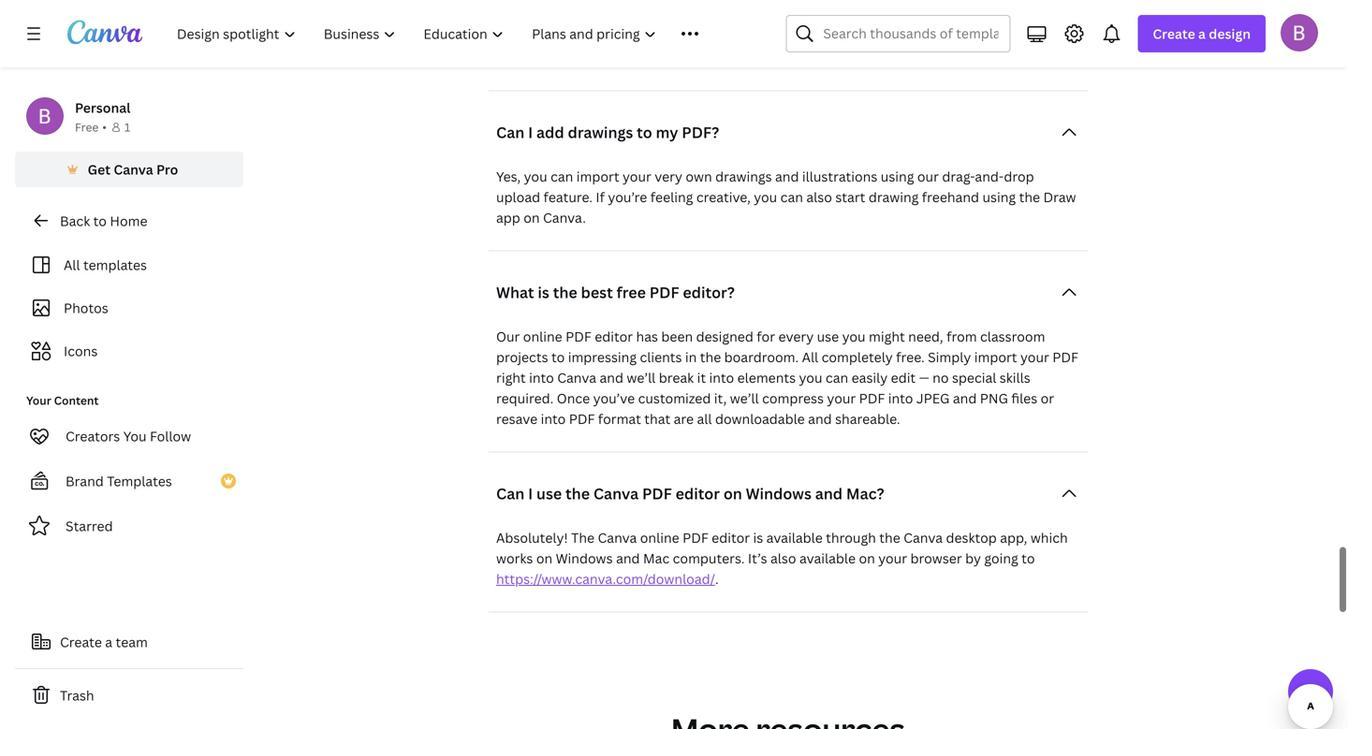 Task type: describe. For each thing, give the bounding box(es) containing it.
templates
[[83, 256, 147, 274]]

pdf inside absolutely! the canva online pdf editor is available through the canva desktop app, which works on windows and mac computers. it's also available on your browser by going to https://www.canva.com/download/ .
[[683, 529, 709, 547]]

success
[[804, 28, 853, 46]]

your inside absolutely! the canva online pdf editor is available through the canva desktop app, which works on windows and mac computers. it's also available on your browser by going to https://www.canva.com/download/ .
[[878, 549, 907, 567]]

personal
[[75, 99, 131, 117]]

trash
[[60, 687, 94, 705]]

can i add drawings to my pdf?
[[496, 122, 719, 142]]

on inside can i use the canva pdf editor on windows and mac? dropdown button
[[724, 483, 742, 503]]

get canva pro
[[88, 161, 178, 178]]

right
[[496, 369, 526, 386]]

font
[[1041, 0, 1068, 4]]

to right try
[[540, 0, 554, 4]]

free
[[75, 119, 99, 135]]

creators you follow link
[[15, 418, 243, 455]]

0 vertical spatial available
[[766, 529, 823, 547]]

through
[[826, 529, 876, 547]]

a inside 'dropdown button'
[[1198, 25, 1206, 43]]

pdf inside what is the best free pdf editor? dropdown button
[[649, 282, 679, 302]]

canva inside dropdown button
[[593, 483, 639, 503]]

a down always
[[685, 28, 692, 46]]

.
[[715, 570, 719, 588]]

online inside absolutely! the canva online pdf editor is available through the canva desktop app, which works on windows and mac computers. it's also available on your browser by going to https://www.canva.com/download/ .
[[640, 529, 679, 547]]

content
[[54, 393, 99, 408]]

windows inside absolutely! the canva online pdf editor is available through the canva desktop app, which works on windows and mac computers. it's also available on your browser by going to https://www.canva.com/download/ .
[[556, 549, 613, 567]]

create for create a design
[[1153, 25, 1195, 43]]

you up upload
[[524, 167, 547, 185]]

canva inside button
[[114, 161, 153, 178]]

of
[[787, 28, 800, 46]]

back
[[60, 212, 90, 230]]

resave
[[496, 410, 538, 428]]

we
[[496, 0, 516, 4]]

also inside yes, you can import your very own drawings and illustrations using our drag-and-drop upload feature. if you're feeling creative, you can also start drawing freehand using the draw app on canva.
[[806, 188, 832, 206]]

or
[[1041, 389, 1054, 407]]

options
[[496, 7, 544, 25]]

has
[[636, 327, 658, 345]]

break
[[659, 369, 694, 386]]

files
[[1011, 389, 1038, 407]]

conversion
[[841, 0, 911, 4]]

image
[[551, 28, 589, 46]]

colors,
[[592, 28, 635, 46]]

1 vertical spatial using
[[983, 188, 1016, 206]]

and down "special"
[[953, 389, 977, 407]]

edit
[[891, 369, 916, 386]]

them
[[734, 48, 767, 66]]

going
[[984, 549, 1018, 567]]

upload
[[496, 188, 540, 206]]

our
[[496, 327, 520, 345]]

higher
[[695, 28, 735, 46]]

1 vertical spatial available
[[800, 549, 856, 567]]

are
[[674, 410, 694, 428]]

very
[[655, 167, 682, 185]]

the up 'the'
[[566, 483, 590, 503]]

desktop
[[946, 529, 997, 547]]

shareable.
[[835, 410, 900, 428]]

team
[[116, 633, 148, 651]]

trash link
[[15, 677, 243, 714]]

match
[[636, 0, 676, 4]]

best
[[581, 282, 613, 302]]

need,
[[908, 327, 943, 345]]

we try to identify and match every element during the conversion process. with many font options available, it's not always possible to find an exact match. when it comes to having editable image colors, there's a higher chance of success if the original type is a vector. flat images can't be broken down, making them uneditable.
[[496, 0, 1069, 66]]

pdf inside can i use the canva pdf editor on windows and mac? dropdown button
[[642, 483, 672, 503]]

create a design
[[1153, 25, 1251, 43]]

element
[[718, 0, 770, 4]]

https://www.canva.com/download/ link
[[496, 570, 715, 588]]

and inside absolutely! the canva online pdf editor is available through the canva desktop app, which works on windows and mac computers. it's also available on your browser by going to https://www.canva.com/download/ .
[[616, 549, 640, 567]]

create a team button
[[15, 624, 243, 661]]

format
[[598, 410, 641, 428]]

and inside we try to identify and match every element during the conversion process. with many font options available, it's not always possible to find an exact match. when it comes to having editable image colors, there's a higher chance of success if the original type is a vector. flat images can't be broken down, making them uneditable.
[[609, 0, 633, 4]]

you up completely
[[842, 327, 866, 345]]

which
[[1031, 529, 1068, 547]]

mac
[[643, 549, 670, 567]]

own
[[686, 167, 712, 185]]

import inside yes, you can import your very own drawings and illustrations using our drag-and-drop upload feature. if you're feeling creative, you can also start drawing freehand using the draw app on canva.
[[577, 167, 619, 185]]

can for can i use the canva pdf editor on windows and mac?
[[496, 483, 525, 503]]

if
[[596, 188, 605, 206]]

your
[[26, 393, 51, 408]]

down,
[[644, 48, 683, 66]]

canva up the browser
[[904, 529, 943, 547]]

also inside absolutely! the canva online pdf editor is available through the canva desktop app, which works on windows and mac computers. it's also available on your browser by going to https://www.canva.com/download/ .
[[771, 549, 796, 567]]

illustrations
[[802, 167, 878, 185]]

every inside our online pdf editor has been designed for every use you might need, from classroom projects to impressing clients in the boardroom. all completely free. simply import your pdf right into canva and we'll break it into elements you can easily edit — no special skills required. once you've customized it, we'll compress your pdf into jpeg and png files or resave into pdf format that are all downloadable and shareable.
[[778, 327, 814, 345]]

windows inside dropdown button
[[746, 483, 812, 503]]

pdf?
[[682, 122, 719, 142]]

computers.
[[673, 549, 745, 567]]

pdf down once
[[569, 410, 595, 428]]

—
[[919, 369, 929, 386]]

use inside our online pdf editor has been designed for every use you might need, from classroom projects to impressing clients in the boardroom. all completely free. simply import your pdf right into canva and we'll break it into elements you can easily edit — no special skills required. once you've customized it, we'll compress your pdf into jpeg and png files or resave into pdf format that are all downloadable and shareable.
[[817, 327, 839, 345]]

pdf up impressing
[[566, 327, 592, 345]]

our online pdf editor has been designed for every use you might need, from classroom projects to impressing clients in the boardroom. all completely free. simply import your pdf right into canva and we'll break it into elements you can easily edit — no special skills required. once you've customized it, we'll compress your pdf into jpeg and png files or resave into pdf format that are all downloadable and shareable.
[[496, 327, 1078, 428]]

it inside we try to identify and match every element during the conversion process. with many font options available, it's not always possible to find an exact match. when it comes to having editable image colors, there's a higher chance of success if the original type is a vector. flat images can't be broken down, making them uneditable.
[[945, 7, 954, 25]]

boardroom.
[[724, 348, 799, 366]]

you
[[123, 427, 147, 445]]

type
[[943, 28, 971, 46]]

pro
[[156, 161, 178, 178]]

you up "compress"
[[799, 369, 823, 386]]

what is the best free pdf editor?
[[496, 282, 735, 302]]

is inside absolutely! the canva online pdf editor is available through the canva desktop app, which works on windows and mac computers. it's also available on your browser by going to https://www.canva.com/download/ .
[[753, 529, 763, 547]]

a down comes at the right of page
[[988, 28, 995, 46]]

the inside absolutely! the canva online pdf editor is available through the canva desktop app, which works on windows and mac computers. it's also available on your browser by going to https://www.canva.com/download/ .
[[879, 529, 900, 547]]

get canva pro button
[[15, 152, 243, 187]]

the right if
[[868, 28, 889, 46]]

app,
[[1000, 529, 1027, 547]]

use inside dropdown button
[[536, 483, 562, 503]]

feature.
[[544, 188, 593, 206]]

home
[[110, 212, 147, 230]]

icons
[[64, 342, 98, 360]]

editor inside dropdown button
[[676, 483, 720, 503]]

to up chance
[[759, 7, 772, 25]]

into down edit
[[888, 389, 913, 407]]

can't
[[543, 48, 575, 66]]

i for add
[[528, 122, 533, 142]]

png
[[980, 389, 1008, 407]]

can i use the canva pdf editor on windows and mac?
[[496, 483, 884, 503]]

browser
[[911, 549, 962, 567]]

every inside we try to identify and match every element during the conversion process. with many font options available, it's not always possible to find an exact match. when it comes to having editable image colors, there's a higher chance of success if the original type is a vector. flat images can't be broken down, making them uneditable.
[[680, 0, 715, 4]]

and down "compress"
[[808, 410, 832, 428]]

0 horizontal spatial using
[[881, 167, 914, 185]]

your inside yes, you can import your very own drawings and illustrations using our drag-and-drop upload feature. if you're feeling creative, you can also start drawing freehand using the draw app on canva.
[[623, 167, 651, 185]]

on down through
[[859, 549, 875, 567]]

your up shareable.
[[827, 389, 856, 407]]

vector.
[[998, 28, 1041, 46]]

bob builder image
[[1281, 14, 1318, 51]]

i for use
[[528, 483, 533, 503]]

to inside absolutely! the canva online pdf editor is available through the canva desktop app, which works on windows and mac computers. it's also available on your browser by going to https://www.canva.com/download/ .
[[1022, 549, 1035, 567]]

impressing
[[568, 348, 637, 366]]

starred link
[[15, 507, 243, 545]]

yes, you can import your very own drawings and illustrations using our drag-and-drop upload feature. if you're feeling creative, you can also start drawing freehand using the draw app on canva.
[[496, 167, 1076, 226]]

freehand
[[922, 188, 979, 206]]

simply
[[928, 348, 971, 366]]

elements
[[737, 369, 796, 386]]



Task type: locate. For each thing, give the bounding box(es) containing it.
1 vertical spatial import
[[974, 348, 1017, 366]]

and left mac
[[616, 549, 640, 567]]

try
[[519, 0, 537, 4]]

1 vertical spatial windows
[[556, 549, 613, 567]]

all left templates
[[64, 256, 80, 274]]

0 vertical spatial using
[[881, 167, 914, 185]]

using
[[881, 167, 914, 185], [983, 188, 1016, 206]]

1 can from the top
[[496, 122, 525, 142]]

editor inside absolutely! the canva online pdf editor is available through the canva desktop app, which works on windows and mac computers. it's also available on your browser by going to https://www.canva.com/download/ .
[[712, 529, 750, 547]]

1 horizontal spatial can
[[781, 188, 803, 206]]

0 vertical spatial import
[[577, 167, 619, 185]]

once
[[557, 389, 590, 407]]

available
[[766, 529, 823, 547], [800, 549, 856, 567]]

1 i from the top
[[528, 122, 533, 142]]

using up drawing
[[881, 167, 914, 185]]

absolutely! the canva online pdf editor is available through the canva desktop app, which works on windows and mac computers. it's also available on your browser by going to https://www.canva.com/download/ .
[[496, 529, 1068, 588]]

canva left the pro at the left top of the page
[[114, 161, 153, 178]]

images
[[496, 48, 540, 66]]

1 vertical spatial can
[[781, 188, 803, 206]]

required.
[[496, 389, 554, 407]]

online inside our online pdf editor has been designed for every use you might need, from classroom projects to impressing clients in the boardroom. all completely free. simply import your pdf right into canva and we'll break it into elements you can easily edit — no special skills required. once you've customized it, we'll compress your pdf into jpeg and png files or resave into pdf format that are all downloadable and shareable.
[[523, 327, 562, 345]]

drawings inside dropdown button
[[568, 122, 633, 142]]

can inside dropdown button
[[496, 483, 525, 503]]

pdf up computers.
[[683, 529, 709, 547]]

•
[[102, 119, 107, 135]]

might
[[869, 327, 905, 345]]

to right projects
[[551, 348, 565, 366]]

pdf
[[649, 282, 679, 302], [566, 327, 592, 345], [1053, 348, 1078, 366], [859, 389, 885, 407], [569, 410, 595, 428], [642, 483, 672, 503], [683, 529, 709, 547]]

0 vertical spatial editor
[[595, 327, 633, 345]]

and left mac?
[[815, 483, 843, 503]]

drawings
[[568, 122, 633, 142], [715, 167, 772, 185]]

2 horizontal spatial is
[[975, 28, 985, 46]]

create inside button
[[60, 633, 102, 651]]

there's
[[638, 28, 681, 46]]

i up "absolutely!"
[[528, 483, 533, 503]]

available up it's
[[766, 529, 823, 547]]

create inside 'dropdown button'
[[1153, 25, 1195, 43]]

editor inside our online pdf editor has been designed for every use you might need, from classroom projects to impressing clients in the boardroom. all completely free. simply import your pdf right into canva and we'll break it into elements you can easily edit — no special skills required. once you've customized it, we'll compress your pdf into jpeg and png files or resave into pdf format that are all downloadable and shareable.
[[595, 327, 633, 345]]

windows down 'the'
[[556, 549, 613, 567]]

to
[[540, 0, 554, 4], [759, 7, 772, 25], [1002, 7, 1015, 25], [637, 122, 652, 142], [93, 212, 107, 230], [551, 348, 565, 366], [1022, 549, 1035, 567]]

1 vertical spatial every
[[778, 327, 814, 345]]

free •
[[75, 119, 107, 135]]

0 horizontal spatial can
[[551, 167, 573, 185]]

you
[[524, 167, 547, 185], [754, 188, 777, 206], [842, 327, 866, 345], [799, 369, 823, 386]]

0 vertical spatial every
[[680, 0, 715, 4]]

the inside yes, you can import your very own drawings and illustrations using our drag-and-drop upload feature. if you're feeling creative, you can also start drawing freehand using the draw app on canva.
[[1019, 188, 1040, 206]]

it
[[945, 7, 954, 25], [697, 369, 706, 386]]

that
[[644, 410, 671, 428]]

on down "absolutely!"
[[536, 549, 553, 567]]

1 vertical spatial online
[[640, 529, 679, 547]]

0 vertical spatial use
[[817, 327, 839, 345]]

also down illustrations
[[806, 188, 832, 206]]

classroom
[[980, 327, 1045, 345]]

can
[[551, 167, 573, 185], [781, 188, 803, 206], [826, 369, 848, 386]]

process.
[[915, 0, 968, 4]]

app
[[496, 209, 520, 226]]

your up skills
[[1020, 348, 1049, 366]]

0 vertical spatial is
[[975, 28, 985, 46]]

no
[[933, 369, 949, 386]]

and up you've
[[600, 369, 624, 386]]

it,
[[714, 389, 727, 407]]

pdf down easily
[[859, 389, 885, 407]]

1 vertical spatial can
[[496, 483, 525, 503]]

0 vertical spatial we'll
[[627, 369, 656, 386]]

and down 'can i add drawings to my pdf?' dropdown button
[[775, 167, 799, 185]]

your
[[623, 167, 651, 185], [1020, 348, 1049, 366], [827, 389, 856, 407], [878, 549, 907, 567]]

to inside our online pdf editor has been designed for every use you might need, from classroom projects to impressing clients in the boardroom. all completely free. simply import your pdf right into canva and we'll break it into elements you can easily edit — no special skills required. once you've customized it, we'll compress your pdf into jpeg and png files or resave into pdf format that are all downloadable and shareable.
[[551, 348, 565, 366]]

all up "compress"
[[802, 348, 818, 366]]

on up computers.
[[724, 483, 742, 503]]

use up completely
[[817, 327, 839, 345]]

can down completely
[[826, 369, 848, 386]]

can inside our online pdf editor has been designed for every use you might need, from classroom projects to impressing clients in the boardroom. all completely free. simply import your pdf right into canva and we'll break it into elements you can easily edit — no special skills required. once you've customized it, we'll compress your pdf into jpeg and png files or resave into pdf format that are all downloadable and shareable.
[[826, 369, 848, 386]]

photos link
[[26, 290, 232, 326]]

clients
[[640, 348, 682, 366]]

create
[[1153, 25, 1195, 43], [60, 633, 102, 651]]

into up required.
[[529, 369, 554, 386]]

canva
[[114, 161, 153, 178], [557, 369, 596, 386], [593, 483, 639, 503], [598, 529, 637, 547], [904, 529, 943, 547]]

0 vertical spatial windows
[[746, 483, 812, 503]]

0 horizontal spatial is
[[538, 282, 549, 302]]

your left the browser
[[878, 549, 907, 567]]

online up projects
[[523, 327, 562, 345]]

every up always
[[680, 0, 715, 4]]

0 vertical spatial it
[[945, 7, 954, 25]]

0 vertical spatial can
[[496, 122, 525, 142]]

we'll down 'clients'
[[627, 369, 656, 386]]

for
[[757, 327, 775, 345]]

can up "absolutely!"
[[496, 483, 525, 503]]

drawings inside yes, you can import your very own drawings and illustrations using our drag-and-drop upload feature. if you're feeling creative, you can also start drawing freehand using the draw app on canva.
[[715, 167, 772, 185]]

can
[[496, 122, 525, 142], [496, 483, 525, 503]]

it down process.
[[945, 7, 954, 25]]

and inside yes, you can import your very own drawings and illustrations using our drag-and-drop upload feature. if you're feeling creative, you can also start drawing freehand using the draw app on canva.
[[775, 167, 799, 185]]

online
[[523, 327, 562, 345], [640, 529, 679, 547]]

i inside dropdown button
[[528, 122, 533, 142]]

our
[[917, 167, 939, 185]]

0 horizontal spatial windows
[[556, 549, 613, 567]]

to inside dropdown button
[[637, 122, 652, 142]]

use up "absolutely!"
[[536, 483, 562, 503]]

1 vertical spatial i
[[528, 483, 533, 503]]

1 vertical spatial use
[[536, 483, 562, 503]]

every right for
[[778, 327, 814, 345]]

https://www.canva.com/download/
[[496, 570, 715, 588]]

also right it's
[[771, 549, 796, 567]]

projects
[[496, 348, 548, 366]]

draw
[[1043, 188, 1076, 206]]

starred
[[66, 517, 113, 535]]

1 horizontal spatial also
[[806, 188, 832, 206]]

1 vertical spatial editor
[[676, 483, 720, 503]]

is inside dropdown button
[[538, 282, 549, 302]]

what
[[496, 282, 534, 302]]

Search search field
[[823, 16, 998, 51]]

2 vertical spatial editor
[[712, 529, 750, 547]]

free
[[617, 282, 646, 302]]

0 vertical spatial drawings
[[568, 122, 633, 142]]

pdf up mac
[[642, 483, 672, 503]]

1 horizontal spatial is
[[753, 529, 763, 547]]

with
[[971, 0, 1000, 4]]

i left add
[[528, 122, 533, 142]]

on inside yes, you can import your very own drawings and illustrations using our drag-and-drop upload feature. if you're feeling creative, you can also start drawing freehand using the draw app on canva.
[[524, 209, 540, 226]]

1 vertical spatial drawings
[[715, 167, 772, 185]]

canva right 'the'
[[598, 529, 637, 547]]

canva inside our online pdf editor has been designed for every use you might need, from classroom projects to impressing clients in the boardroom. all completely free. simply import your pdf right into canva and we'll break it into elements you can easily edit — no special skills required. once you've customized it, we'll compress your pdf into jpeg and png files or resave into pdf format that are all downloadable and shareable.
[[557, 369, 596, 386]]

0 horizontal spatial every
[[680, 0, 715, 4]]

0 horizontal spatial we'll
[[627, 369, 656, 386]]

the right in
[[700, 348, 721, 366]]

the right through
[[879, 529, 900, 547]]

0 vertical spatial can
[[551, 167, 573, 185]]

0 horizontal spatial also
[[771, 549, 796, 567]]

1 horizontal spatial every
[[778, 327, 814, 345]]

canva up 'the'
[[593, 483, 639, 503]]

windows up absolutely! the canva online pdf editor is available through the canva desktop app, which works on windows and mac computers. it's also available on your browser by going to https://www.canva.com/download/ .
[[746, 483, 812, 503]]

it inside our online pdf editor has been designed for every use you might need, from classroom projects to impressing clients in the boardroom. all completely free. simply import your pdf right into canva and we'll break it into elements you can easily edit — no special skills required. once you've customized it, we'll compress your pdf into jpeg and png files or resave into pdf format that are all downloadable and shareable.
[[697, 369, 706, 386]]

you right creative,
[[754, 188, 777, 206]]

start
[[835, 188, 865, 206]]

editor?
[[683, 282, 735, 302]]

a
[[1198, 25, 1206, 43], [685, 28, 692, 46], [988, 28, 995, 46], [105, 633, 112, 651]]

1 horizontal spatial use
[[817, 327, 839, 345]]

is right what
[[538, 282, 549, 302]]

be
[[578, 48, 594, 66]]

a inside button
[[105, 633, 112, 651]]

2 i from the top
[[528, 483, 533, 503]]

create left design
[[1153, 25, 1195, 43]]

we'll right it,
[[730, 389, 759, 407]]

icons link
[[26, 333, 232, 369]]

import down classroom
[[974, 348, 1017, 366]]

back to home link
[[15, 202, 243, 240]]

2 vertical spatial can
[[826, 369, 848, 386]]

2 horizontal spatial can
[[826, 369, 848, 386]]

to right back
[[93, 212, 107, 230]]

0 horizontal spatial use
[[536, 483, 562, 503]]

create for create a team
[[60, 633, 102, 651]]

pdf right free
[[649, 282, 679, 302]]

can up feature.
[[551, 167, 573, 185]]

brand templates link
[[15, 463, 243, 500]]

can left add
[[496, 122, 525, 142]]

exact
[[822, 7, 856, 25]]

pdf up or
[[1053, 348, 1078, 366]]

all
[[697, 410, 712, 428]]

customized
[[638, 389, 711, 407]]

absolutely!
[[496, 529, 568, 547]]

all inside our online pdf editor has been designed for every use you might need, from classroom projects to impressing clients in the boardroom. all completely free. simply import your pdf right into canva and we'll break it into elements you can easily edit — no special skills required. once you've customized it, we'll compress your pdf into jpeg and png files or resave into pdf format that are all downloadable and shareable.
[[802, 348, 818, 366]]

to down 'many'
[[1002, 7, 1015, 25]]

2 can from the top
[[496, 483, 525, 503]]

1 horizontal spatial online
[[640, 529, 679, 547]]

1 vertical spatial also
[[771, 549, 796, 567]]

1 horizontal spatial it
[[945, 7, 954, 25]]

skills
[[1000, 369, 1031, 386]]

0 vertical spatial i
[[528, 122, 533, 142]]

1 horizontal spatial all
[[802, 348, 818, 366]]

drawings up creative,
[[715, 167, 772, 185]]

1 horizontal spatial using
[[983, 188, 1016, 206]]

1 horizontal spatial create
[[1153, 25, 1195, 43]]

0 vertical spatial online
[[523, 327, 562, 345]]

0 horizontal spatial create
[[60, 633, 102, 651]]

0 horizontal spatial it
[[697, 369, 706, 386]]

to left my
[[637, 122, 652, 142]]

None search field
[[786, 15, 1011, 52]]

mac?
[[846, 483, 884, 503]]

my
[[656, 122, 678, 142]]

into up it,
[[709, 369, 734, 386]]

feeling
[[650, 188, 693, 206]]

and up it's
[[609, 0, 633, 4]]

1 vertical spatial create
[[60, 633, 102, 651]]

available down through
[[800, 549, 856, 567]]

0 vertical spatial all
[[64, 256, 80, 274]]

the left best in the top of the page
[[553, 282, 577, 302]]

1 vertical spatial it
[[697, 369, 706, 386]]

on right the app at the top of the page
[[524, 209, 540, 226]]

your content
[[26, 393, 99, 408]]

top level navigation element
[[165, 15, 741, 52], [165, 15, 741, 52]]

having
[[1018, 7, 1060, 25]]

into
[[529, 369, 554, 386], [709, 369, 734, 386], [888, 389, 913, 407], [541, 410, 566, 428]]

i inside dropdown button
[[528, 483, 533, 503]]

import
[[577, 167, 619, 185], [974, 348, 1017, 366]]

a left the team at the bottom of the page
[[105, 633, 112, 651]]

using down and-
[[983, 188, 1016, 206]]

design
[[1209, 25, 1251, 43]]

can inside dropdown button
[[496, 122, 525, 142]]

0 vertical spatial create
[[1153, 25, 1195, 43]]

the up exact
[[817, 0, 838, 4]]

1 vertical spatial we'll
[[730, 389, 759, 407]]

0 horizontal spatial online
[[523, 327, 562, 345]]

also
[[806, 188, 832, 206], [771, 549, 796, 567]]

1 horizontal spatial drawings
[[715, 167, 772, 185]]

to down app,
[[1022, 549, 1035, 567]]

free.
[[896, 348, 925, 366]]

import up if
[[577, 167, 619, 185]]

comes
[[957, 7, 999, 25]]

into down once
[[541, 410, 566, 428]]

1 horizontal spatial import
[[974, 348, 1017, 366]]

create a design button
[[1138, 15, 1266, 52]]

the down drop
[[1019, 188, 1040, 206]]

drawings right add
[[568, 122, 633, 142]]

your up you're
[[623, 167, 651, 185]]

is inside we try to identify and match every element during the conversion process. with many font options available, it's not always possible to find an exact match. when it comes to having editable image colors, there's a higher chance of success if the original type is a vector. flat images can't be broken down, making them uneditable.
[[975, 28, 985, 46]]

can for can i add drawings to my pdf?
[[496, 122, 525, 142]]

0 horizontal spatial import
[[577, 167, 619, 185]]

if
[[856, 28, 865, 46]]

and inside can i use the canva pdf editor on windows and mac? dropdown button
[[815, 483, 843, 503]]

1 horizontal spatial windows
[[746, 483, 812, 503]]

a left design
[[1198, 25, 1206, 43]]

in
[[685, 348, 697, 366]]

0 horizontal spatial all
[[64, 256, 80, 274]]

2 vertical spatial is
[[753, 529, 763, 547]]

0 horizontal spatial drawings
[[568, 122, 633, 142]]

0 vertical spatial also
[[806, 188, 832, 206]]

import inside our online pdf editor has been designed for every use you might need, from classroom projects to impressing clients in the boardroom. all completely free. simply import your pdf right into canva and we'll break it into elements you can easily edit — no special skills required. once you've customized it, we'll compress your pdf into jpeg and png files or resave into pdf format that are all downloadable and shareable.
[[974, 348, 1017, 366]]

been
[[661, 327, 693, 345]]

on
[[524, 209, 540, 226], [724, 483, 742, 503], [536, 549, 553, 567], [859, 549, 875, 567]]

create left the team at the bottom of the page
[[60, 633, 102, 651]]

1 horizontal spatial we'll
[[730, 389, 759, 407]]

the inside our online pdf editor has been designed for every use you might need, from classroom projects to impressing clients in the boardroom. all completely free. simply import your pdf right into canva and we'll break it into elements you can easily edit — no special skills required. once you've customized it, we'll compress your pdf into jpeg and png files or resave into pdf format that are all downloadable and shareable.
[[700, 348, 721, 366]]

1 vertical spatial all
[[802, 348, 818, 366]]

making
[[686, 48, 731, 66]]

is up it's
[[753, 529, 763, 547]]

canva up once
[[557, 369, 596, 386]]

is down comes at the right of page
[[975, 28, 985, 46]]

online up mac
[[640, 529, 679, 547]]

match.
[[859, 7, 903, 25]]

can down illustrations
[[781, 188, 803, 206]]

possible
[[703, 7, 756, 25]]

use
[[817, 327, 839, 345], [536, 483, 562, 503]]

drop
[[1004, 167, 1034, 185]]

every
[[680, 0, 715, 4], [778, 327, 814, 345]]

1 vertical spatial is
[[538, 282, 549, 302]]

it right the break
[[697, 369, 706, 386]]

creators you follow
[[66, 427, 191, 445]]



Task type: vqa. For each thing, say whether or not it's contained in the screenshot.
"Browser"
yes



